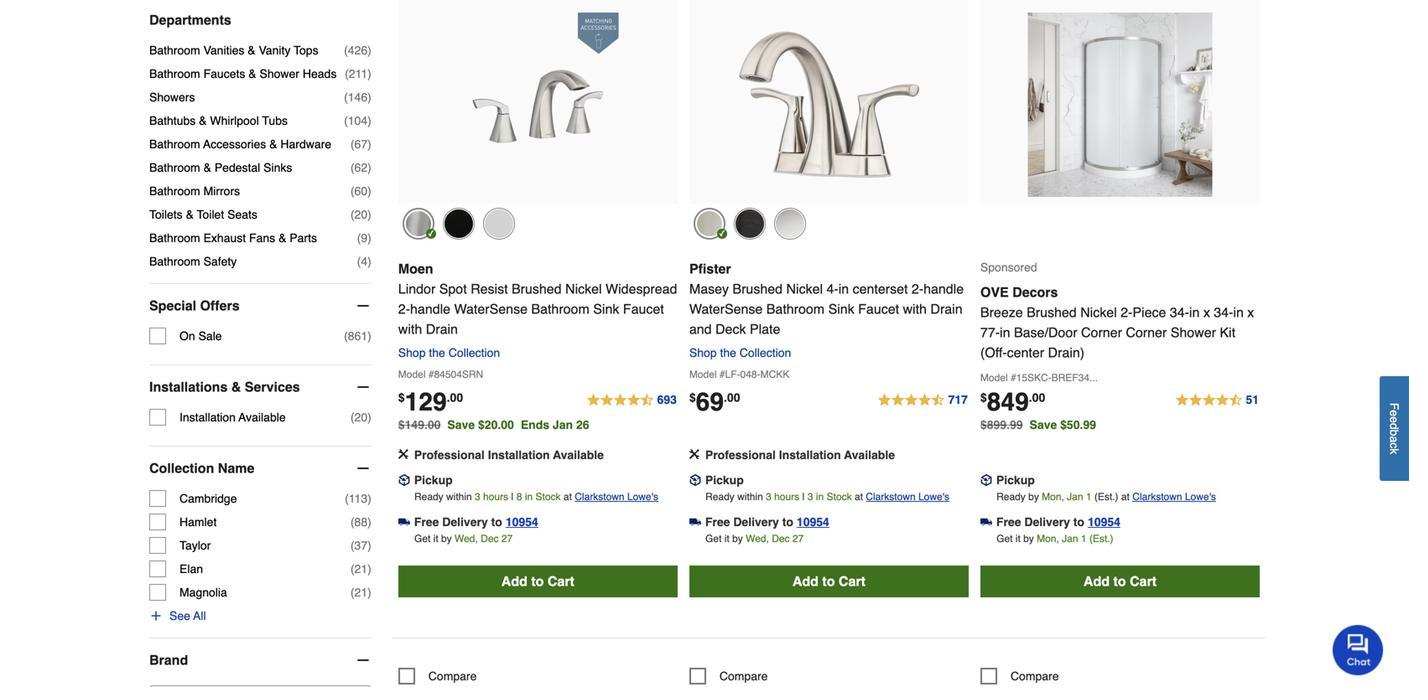 Task type: describe. For each thing, give the bounding box(es) containing it.
departments
[[149, 12, 231, 28]]

ove decors breeze brushed nickel 2-piece 34-in x 34-in x 77-in base/door corner corner shower kit (off-center drain)
[[981, 285, 1254, 361]]

1 vertical spatial 1
[[1081, 533, 1087, 545]]

26
[[576, 418, 589, 432]]

safety
[[203, 255, 237, 268]]

) for bathroom mirrors
[[368, 185, 371, 198]]

brand
[[149, 653, 188, 669]]

1003184128 element
[[981, 668, 1059, 685]]

( 146 )
[[344, 91, 371, 104]]

0 vertical spatial shower
[[260, 67, 299, 81]]

ready for ready by mon, jan 1 (est.) at clarkstown lowe's
[[997, 491, 1026, 503]]

( for installation available
[[351, 411, 354, 424]]

& right faucets
[[249, 67, 256, 81]]

.00 for 129
[[447, 391, 463, 405]]

f e e d b a c k
[[1388, 403, 1401, 455]]

pickup image for ready within 3 hours | 8 in stock at clarkstown lowe's
[[398, 475, 410, 487]]

2 ) from the top
[[368, 67, 371, 81]]

brushed inside moen lindor spot resist brushed nickel widespread 2-handle watersense bathroom sink faucet with drain
[[512, 281, 562, 297]]

2 e from the top
[[1388, 417, 1401, 424]]

kit
[[1220, 325, 1236, 340]]

collection for brushed
[[740, 346, 791, 360]]

| for 3
[[802, 491, 805, 503]]

shop the collection for lindor spot resist brushed nickel widespread 2-handle watersense bathroom sink faucet with drain
[[398, 346, 500, 360]]

plate
[[750, 322, 780, 337]]

( 62 )
[[351, 161, 371, 175]]

bathroom inside pfister masey brushed nickel 4-in centerset 2-handle watersense bathroom sink faucet with drain and deck plate
[[766, 301, 825, 317]]

shop for pfister masey brushed nickel 4-in centerset 2-handle watersense bathroom sink faucet with drain and deck plate
[[689, 346, 717, 360]]

( 104 )
[[344, 114, 371, 128]]

.00 for 849
[[1029, 391, 1045, 405]]

2 34- from the left
[[1214, 305, 1233, 320]]

) for bathtubs & whirlpool tubs
[[368, 114, 371, 128]]

shower inside ove decors breeze brushed nickel 2-piece 34-in x 34-in x 77-in base/door corner corner shower kit (off-center drain)
[[1171, 325, 1216, 340]]

) for bathroom & pedestal sinks
[[368, 161, 371, 175]]

$149.00
[[398, 418, 441, 432]]

(off-
[[981, 345, 1007, 361]]

clarkstown lowe's button for ready within 3 hours | 8 in stock at clarkstown lowe's
[[575, 489, 658, 506]]

) for toilets & toilet seats
[[368, 208, 371, 221]]

lindor
[[398, 281, 436, 297]]

minus image for installations & services
[[355, 379, 371, 396]]

4.5 stars image for 129
[[586, 391, 678, 411]]

) for showers
[[368, 91, 371, 104]]

$ for 69
[[689, 391, 696, 405]]

truck filled image for get it by wed, dec 27
[[689, 517, 701, 528]]

3 add to cart button from the left
[[981, 566, 1260, 598]]

stock for 3
[[827, 491, 852, 503]]

pickup for ready within 3 hours | 3 in stock at clarkstown lowe's
[[705, 474, 744, 487]]

& left the vanity
[[248, 44, 256, 57]]

0 vertical spatial mon,
[[1042, 491, 1064, 503]]

masey
[[689, 281, 729, 297]]

shop the collection link for lindor spot resist brushed nickel widespread 2-handle watersense bathroom sink faucet with drain
[[398, 346, 507, 360]]

bathtubs & whirlpool tubs
[[149, 114, 288, 128]]

4-
[[827, 281, 839, 297]]

get for ready within 3 hours | 8 in stock at clarkstown lowe's
[[414, 533, 431, 545]]

426
[[348, 44, 368, 57]]

3 3 from the left
[[808, 491, 813, 503]]

magnolia
[[180, 586, 227, 600]]

model for masey brushed nickel 4-in centerset 2-handle watersense bathroom sink faucet with drain and deck plate
[[689, 369, 717, 381]]

69
[[696, 388, 724, 417]]

special
[[149, 298, 196, 314]]

savings save $20.00 element
[[447, 418, 596, 432]]

model for lindor spot resist brushed nickel widespread 2-handle watersense bathroom sink faucet with drain
[[398, 369, 426, 381]]

f
[[1388, 403, 1401, 410]]

mirrors
[[203, 185, 240, 198]]

sinks
[[264, 161, 292, 175]]

861
[[348, 330, 368, 343]]

dec for 3
[[772, 533, 790, 545]]

21 for elan
[[354, 563, 368, 576]]

$ 849 .00
[[981, 388, 1045, 417]]

taylor
[[180, 539, 211, 553]]

seats
[[227, 208, 257, 221]]

the for pfister masey brushed nickel 4-in centerset 2-handle watersense bathroom sink faucet with drain and deck plate
[[720, 346, 736, 360]]

vanities
[[203, 44, 244, 57]]

tops
[[294, 44, 318, 57]]

& down 'tubs'
[[269, 138, 277, 151]]

( 20 ) for installation available
[[351, 411, 371, 424]]

21 for magnolia
[[354, 586, 368, 600]]

3 free delivery to 10954 from the left
[[996, 516, 1121, 529]]

8
[[517, 491, 522, 503]]

parts
[[290, 232, 317, 245]]

10954 for 3
[[797, 516, 829, 529]]

piece
[[1133, 305, 1166, 320]]

compare for 5001048217 element
[[720, 670, 768, 683]]

within for ready within 3 hours | 3 in stock at clarkstown lowe's
[[737, 491, 763, 503]]

bathroom for bathroom accessories & hardware
[[149, 138, 200, 151]]

( for bathroom safety
[[357, 255, 361, 268]]

see all
[[169, 610, 206, 623]]

installation for 1st assembly image
[[488, 449, 550, 462]]

( for bathroom & pedestal sinks
[[351, 161, 354, 175]]

special offers
[[149, 298, 240, 314]]

84504srn
[[434, 369, 483, 381]]

with for lindor spot resist brushed nickel widespread 2-handle watersense bathroom sink faucet with drain
[[398, 322, 422, 337]]

048-
[[740, 369, 760, 381]]

ready within 3 hours | 3 in stock at clarkstown lowe's
[[705, 491, 950, 503]]

2 x from the left
[[1248, 305, 1254, 320]]

# for pfister masey brushed nickel 4-in centerset 2-handle watersense bathroom sink faucet with drain and deck plate
[[720, 369, 725, 381]]

0 vertical spatial 1
[[1086, 491, 1092, 503]]

faucet for widespread
[[623, 301, 664, 317]]

2 horizontal spatial #
[[1011, 372, 1016, 384]]

4.5 stars image for 69
[[877, 391, 969, 411]]

on sale
[[180, 330, 222, 343]]

3 lowe's from the left
[[1185, 491, 1216, 503]]

$20.00
[[478, 418, 514, 432]]

free for ready by mon, jan 1 (est.) at clarkstown lowe's
[[996, 516, 1021, 529]]

lowe's for ready within 3 hours | 3 in stock at clarkstown lowe's
[[918, 491, 950, 503]]

bathroom for bathroom safety
[[149, 255, 200, 268]]

on
[[180, 330, 195, 343]]

model # 84504srn
[[398, 369, 483, 381]]

( for bathroom vanities & vanity tops
[[344, 44, 348, 57]]

) for on sale
[[368, 330, 371, 343]]

handle for lindor spot resist brushed nickel widespread 2-handle watersense bathroom sink faucet with drain
[[410, 301, 451, 317]]

1 e from the top
[[1388, 410, 1401, 417]]

$50.99
[[1060, 418, 1096, 432]]

( 60 )
[[351, 185, 371, 198]]

bathroom vanities & vanity tops
[[149, 44, 318, 57]]

polished chrome image
[[774, 208, 806, 240]]

whirlpool
[[210, 114, 259, 128]]

) for bathroom exhaust fans & parts
[[368, 232, 371, 245]]

brand button
[[149, 639, 371, 683]]

departments element
[[149, 12, 371, 29]]

save for 849
[[1030, 418, 1057, 432]]

clarkstown lowe's button for ready by mon, jan 1 (est.) at clarkstown lowe's
[[1133, 489, 1216, 506]]

3 for 8
[[475, 491, 480, 503]]

dec for 8
[[481, 533, 499, 545]]

4.5 stars image for 849
[[1175, 391, 1260, 411]]

installations & services
[[149, 380, 300, 395]]

10954 button for 3
[[797, 514, 829, 531]]

2- inside ove decors breeze brushed nickel 2-piece 34-in x 34-in x 77-in base/door corner corner shower kit (off-center drain)
[[1121, 305, 1133, 320]]

plus image
[[149, 610, 163, 623]]

) for installation available
[[368, 411, 371, 424]]

5001048213 element
[[398, 668, 477, 685]]

3 10954 from the left
[[1088, 516, 1121, 529]]

bathroom for bathroom exhaust fans & parts
[[149, 232, 200, 245]]

moen
[[398, 261, 433, 277]]

it for ready within 3 hours | 3 in stock at clarkstown lowe's
[[725, 533, 730, 545]]

( 37 )
[[351, 539, 371, 553]]

3 clarkstown from the left
[[1133, 491, 1182, 503]]

51
[[1246, 393, 1259, 407]]

name
[[218, 461, 254, 476]]

accessories
[[203, 138, 266, 151]]

toilets & toilet seats
[[149, 208, 257, 221]]

see
[[169, 610, 190, 623]]

1 vertical spatial jan
[[1067, 491, 1083, 503]]

bathtubs
[[149, 114, 196, 128]]

model # 15skc-bref34...
[[981, 372, 1098, 384]]

breeze
[[981, 305, 1023, 320]]

( 88 )
[[351, 516, 371, 529]]

mckk
[[760, 369, 790, 381]]

brushed inside ove decors breeze brushed nickel 2-piece 34-in x 34-in x 77-in base/door corner corner shower kit (off-center drain)
[[1027, 305, 1077, 320]]

hamlet
[[180, 516, 217, 529]]

2 add from the left
[[793, 574, 819, 590]]

bref34...
[[1052, 372, 1098, 384]]

professional installation available for 1st assembly image
[[414, 449, 604, 462]]

( for showers
[[344, 91, 348, 104]]

at for 8
[[564, 491, 572, 503]]

bathroom accessories & hardware
[[149, 138, 331, 151]]

toilets
[[149, 208, 183, 221]]

88
[[354, 516, 368, 529]]

5001048217 element
[[689, 668, 768, 685]]

the for moen lindor spot resist brushed nickel widespread 2-handle watersense bathroom sink faucet with drain
[[429, 346, 445, 360]]

bathroom for bathroom faucets & shower heads ( 211 )
[[149, 67, 200, 81]]

67
[[354, 138, 368, 151]]

clarkstown lowe's button for ready within 3 hours | 3 in stock at clarkstown lowe's
[[866, 489, 950, 506]]

( 113 )
[[345, 492, 371, 506]]

2- for masey brushed nickel 4-in centerset 2-handle watersense bathroom sink faucet with drain and deck plate
[[912, 281, 924, 297]]

2 add to cart button from the left
[[689, 566, 969, 598]]

professional for 2nd assembly image from the left
[[705, 449, 776, 462]]

fans
[[249, 232, 275, 245]]

$149.00 save $20.00 ends jan 26
[[398, 418, 589, 432]]

shop the collection for masey brushed nickel 4-in centerset 2-handle watersense bathroom sink faucet with drain and deck plate
[[689, 346, 791, 360]]

get it by mon, jan 1 (est.)
[[997, 533, 1114, 545]]

jan for 26
[[553, 418, 573, 432]]

base/door
[[1014, 325, 1078, 340]]

2 assembly image from the left
[[689, 449, 699, 460]]

sale
[[198, 330, 222, 343]]

1 vertical spatial mon,
[[1037, 533, 1059, 545]]

drain for masey brushed nickel 4-in centerset 2-handle watersense bathroom sink faucet with drain and deck plate
[[931, 301, 963, 317]]

3 delivery from the left
[[1025, 516, 1070, 529]]

bathroom for bathroom vanities & vanity tops
[[149, 44, 200, 57]]

collection inside button
[[149, 461, 214, 476]]

moen lindor spot resist brushed nickel widespread 2-handle watersense bathroom sink faucet with drain image
[[446, 12, 630, 197]]

3 add from the left
[[1084, 574, 1110, 590]]

professional for 1st assembly image
[[414, 449, 485, 462]]

by for ready by mon, jan 1 (est.) at clarkstown lowe's
[[1023, 533, 1034, 545]]

( for elan
[[351, 563, 354, 576]]

was price $149.00 element
[[398, 414, 447, 432]]

$899.99 save $50.99
[[981, 418, 1096, 432]]

toilet
[[197, 208, 224, 221]]

2 horizontal spatial model
[[981, 372, 1008, 384]]

showers
[[149, 91, 195, 104]]

1 vertical spatial (est.)
[[1090, 533, 1114, 545]]



Task type: locate. For each thing, give the bounding box(es) containing it.
bathroom safety
[[149, 255, 237, 268]]

27 for 8
[[501, 533, 513, 545]]

0 horizontal spatial installation
[[180, 411, 236, 424]]

1 professional installation available from the left
[[414, 449, 604, 462]]

moen lindor spot resist brushed nickel widespread 2-handle watersense bathroom sink faucet with drain
[[398, 261, 677, 337]]

shop the collection up model # 84504srn
[[398, 346, 500, 360]]

2 horizontal spatial pickup
[[996, 474, 1035, 487]]

2 clarkstown lowe's button from the left
[[866, 489, 950, 506]]

2 professional installation available from the left
[[705, 449, 895, 462]]

0 horizontal spatial free
[[414, 516, 439, 529]]

compare inside the 1003184128 element
[[1011, 670, 1059, 683]]

drain down the spot
[[426, 322, 458, 337]]

1 add to cart button from the left
[[398, 566, 678, 598]]

0 horizontal spatial professional
[[414, 449, 485, 462]]

2 horizontal spatial 10954 button
[[1088, 514, 1121, 531]]

available up ready within 3 hours | 3 in stock at clarkstown lowe's
[[844, 449, 895, 462]]

2 free delivery to 10954 from the left
[[705, 516, 829, 529]]

# up $ 129 .00
[[428, 369, 434, 381]]

1 free delivery to 10954 from the left
[[414, 516, 538, 529]]

27 down 'ready within 3 hours | 8 in stock at clarkstown lowe's'
[[501, 533, 513, 545]]

0 horizontal spatial pickup
[[414, 474, 453, 487]]

get for ready by mon, jan 1 (est.) at clarkstown lowe's
[[997, 533, 1013, 545]]

sink for nickel
[[593, 301, 619, 317]]

nickel left widespread on the top left of page
[[565, 281, 602, 297]]

0 horizontal spatial free delivery to 10954
[[414, 516, 538, 529]]

2 sink from the left
[[828, 301, 855, 317]]

available down installations & services button
[[239, 411, 286, 424]]

jan up get it by mon, jan 1 (est.)
[[1067, 491, 1083, 503]]

3 $ from the left
[[981, 391, 987, 405]]

2 horizontal spatial free
[[996, 516, 1021, 529]]

10954 down ready by mon, jan 1 (est.) at clarkstown lowe's
[[1088, 516, 1121, 529]]

get it by wed, dec 27 for ready within 3 hours | 3 in stock at clarkstown lowe's
[[705, 533, 804, 545]]

sink inside moen lindor spot resist brushed nickel widespread 2-handle watersense bathroom sink faucet with drain
[[593, 301, 619, 317]]

with inside moen lindor spot resist brushed nickel widespread 2-handle watersense bathroom sink faucet with drain
[[398, 322, 422, 337]]

2 3 from the left
[[766, 491, 772, 503]]

& inside button
[[231, 380, 241, 395]]

3 ) from the top
[[368, 91, 371, 104]]

2 corner from the left
[[1126, 325, 1167, 340]]

shower down the vanity
[[260, 67, 299, 81]]

2 get from the left
[[705, 533, 722, 545]]

actual price $69.00 element
[[689, 388, 740, 417]]

0 horizontal spatial shop the collection link
[[398, 346, 507, 360]]

1 horizontal spatial add
[[793, 574, 819, 590]]

9 ) from the top
[[368, 232, 371, 245]]

the up lf-
[[720, 346, 736, 360]]

( 20 ) left $149.00
[[351, 411, 371, 424]]

1 horizontal spatial stock
[[827, 491, 852, 503]]

1 corner from the left
[[1081, 325, 1122, 340]]

free delivery to 10954 up get it by mon, jan 1 (est.)
[[996, 516, 1121, 529]]

& up bathroom mirrors
[[203, 161, 211, 175]]

( for bathroom mirrors
[[351, 185, 354, 198]]

professional installation available for 2nd assembly image from the left
[[705, 449, 895, 462]]

1 up get it by mon, jan 1 (est.)
[[1086, 491, 1092, 503]]

get
[[414, 533, 431, 545], [705, 533, 722, 545], [997, 533, 1013, 545]]

& left toilet in the left of the page
[[186, 208, 194, 221]]

( for bathroom accessories & hardware
[[351, 138, 354, 151]]

3 10954 button from the left
[[1088, 514, 1121, 531]]

3 ready from the left
[[997, 491, 1026, 503]]

shop the collection link up 84504srn
[[398, 346, 507, 360]]

3 clarkstown lowe's button from the left
[[1133, 489, 1216, 506]]

0 vertical spatial handle
[[924, 281, 964, 297]]

at for 3
[[855, 491, 863, 503]]

1 horizontal spatial professional
[[705, 449, 776, 462]]

exhaust
[[203, 232, 246, 245]]

compare inside 5001048213 element
[[428, 670, 477, 683]]

decors
[[1013, 285, 1058, 300]]

2 ( 21 ) from the top
[[351, 586, 371, 600]]

2 truck filled image from the left
[[981, 517, 992, 528]]

0 horizontal spatial |
[[511, 491, 514, 503]]

( for taylor
[[351, 539, 354, 553]]

stock
[[536, 491, 561, 503], [827, 491, 852, 503]]

1 horizontal spatial 10954
[[797, 516, 829, 529]]

1 vertical spatial drain
[[426, 322, 458, 337]]

2 dec from the left
[[772, 533, 790, 545]]

pickup down $149.00
[[414, 474, 453, 487]]

with down the centerset
[[903, 301, 927, 317]]

2 minus image from the top
[[355, 653, 371, 669]]

1 horizontal spatial x
[[1248, 305, 1254, 320]]

15skc-
[[1016, 372, 1052, 384]]

0 vertical spatial 20
[[354, 208, 368, 221]]

was price $899.99 element
[[981, 414, 1030, 432]]

3 pickup from the left
[[996, 474, 1035, 487]]

handle down lindor
[[410, 301, 451, 317]]

2 horizontal spatial add to cart
[[1084, 574, 1157, 590]]

2 shop the collection link from the left
[[689, 346, 798, 360]]

1 horizontal spatial shop
[[689, 346, 717, 360]]

clarkstown for ready within 3 hours | 3 in stock at clarkstown lowe's
[[866, 491, 916, 503]]

1 horizontal spatial free delivery to 10954
[[705, 516, 829, 529]]

deck
[[716, 322, 746, 337]]

minus image inside special offers 'button'
[[355, 298, 371, 315]]

( 21 )
[[351, 563, 371, 576], [351, 586, 371, 600]]

bathroom & pedestal sinks
[[149, 161, 292, 175]]

211
[[349, 67, 368, 81]]

widespread
[[606, 281, 677, 297]]

jan down ready by mon, jan 1 (est.) at clarkstown lowe's
[[1062, 533, 1078, 545]]

# left 048-
[[720, 369, 725, 381]]

assembly image
[[398, 449, 408, 460], [689, 449, 699, 460]]

0 vertical spatial minus image
[[355, 298, 371, 315]]

(est.)
[[1095, 491, 1119, 503], [1090, 533, 1114, 545]]

spot resist brushed nickel image
[[402, 208, 434, 240]]

9
[[361, 232, 368, 245]]

free delivery to 10954 for 3
[[705, 516, 829, 529]]

wed, down 'ready within 3 hours | 8 in stock at clarkstown lowe's'
[[455, 533, 478, 545]]

pickup down actual price $69.00 element
[[705, 474, 744, 487]]

0 horizontal spatial add to cart button
[[398, 566, 678, 598]]

minus image
[[355, 298, 371, 315], [355, 653, 371, 669]]

installation for 2nd assembly image from the left
[[779, 449, 841, 462]]

1 pickup from the left
[[414, 474, 453, 487]]

1 horizontal spatial drain
[[931, 301, 963, 317]]

.00 down 84504srn
[[447, 391, 463, 405]]

professional down was price $149.00 element
[[414, 449, 485, 462]]

1 horizontal spatial available
[[553, 449, 604, 462]]

dec down 'ready within 3 hours | 8 in stock at clarkstown lowe's'
[[481, 533, 499, 545]]

# up actual price $849.00 element
[[1011, 372, 1016, 384]]

and
[[689, 322, 712, 337]]

sink for in
[[828, 301, 855, 317]]

1 horizontal spatial truck filled image
[[981, 517, 992, 528]]

dec down ready within 3 hours | 3 in stock at clarkstown lowe's
[[772, 533, 790, 545]]

add to cart button
[[398, 566, 678, 598], [689, 566, 969, 598], [981, 566, 1260, 598]]

shower left kit at the right top of the page
[[1171, 325, 1216, 340]]

0 horizontal spatial faucet
[[623, 301, 664, 317]]

3 compare from the left
[[1011, 670, 1059, 683]]

available for 2nd assembly image from the left
[[844, 449, 895, 462]]

ready for ready within 3 hours | 8 in stock at clarkstown lowe's
[[414, 491, 443, 503]]

pfister masey brushed nickel 4-in centerset 2-handle watersense bathroom sink faucet with drain and deck plate image
[[737, 12, 921, 197]]

0 horizontal spatial lowe's
[[627, 491, 658, 503]]

0 horizontal spatial save
[[447, 418, 475, 432]]

& up installation available
[[231, 380, 241, 395]]

2 27 from the left
[[793, 533, 804, 545]]

2 horizontal spatial 3
[[808, 491, 813, 503]]

10954 button down ready by mon, jan 1 (est.) at clarkstown lowe's
[[1088, 514, 1121, 531]]

1 horizontal spatial installation
[[488, 449, 550, 462]]

1 vertical spatial with
[[398, 322, 422, 337]]

professional installation available up ready within 3 hours | 3 in stock at clarkstown lowe's
[[705, 449, 895, 462]]

installation up ready within 3 hours | 3 in stock at clarkstown lowe's
[[779, 449, 841, 462]]

wed, down ready within 3 hours | 3 in stock at clarkstown lowe's
[[746, 533, 769, 545]]

pfister
[[689, 261, 731, 277]]

.00 for 69
[[724, 391, 740, 405]]

0 horizontal spatial hours
[[483, 491, 508, 503]]

free delivery to 10954 down ready within 3 hours | 3 in stock at clarkstown lowe's
[[705, 516, 829, 529]]

faucet
[[623, 301, 664, 317], [858, 301, 899, 317]]

drain inside moen lindor spot resist brushed nickel widespread 2-handle watersense bathroom sink faucet with drain
[[426, 322, 458, 337]]

1 vertical spatial ( 20 )
[[351, 411, 371, 424]]

$ inside $ 69 .00
[[689, 391, 696, 405]]

handle for masey brushed nickel 4-in centerset 2-handle watersense bathroom sink faucet with drain and deck plate
[[924, 281, 964, 297]]

sink down 4-
[[828, 301, 855, 317]]

clarkstown for ready within 3 hours | 8 in stock at clarkstown lowe's
[[575, 491, 625, 503]]

assembly image down $149.00
[[398, 449, 408, 460]]

hours for 3
[[774, 491, 800, 503]]

pickup image for ready by mon, jan 1 (est.) at clarkstown lowe's
[[981, 475, 992, 487]]

2 get it by wed, dec 27 from the left
[[705, 533, 804, 545]]

6 ) from the top
[[368, 161, 371, 175]]

faucet down widespread on the top left of page
[[623, 301, 664, 317]]

e up b
[[1388, 417, 1401, 424]]

( for cambridge
[[345, 492, 349, 506]]

compare for 5001048213 element on the bottom left
[[428, 670, 477, 683]]

2 pickup image from the left
[[689, 475, 701, 487]]

2 horizontal spatial at
[[1121, 491, 1130, 503]]

1 horizontal spatial shop the collection
[[689, 346, 791, 360]]

wed, for 8
[[455, 533, 478, 545]]

27 down ready within 3 hours | 3 in stock at clarkstown lowe's
[[793, 533, 804, 545]]

$ for 849
[[981, 391, 987, 405]]

10954 button for 8
[[506, 514, 538, 531]]

$ inside $ 129 .00
[[398, 391, 405, 405]]

get it by wed, dec 27 for ready within 3 hours | 8 in stock at clarkstown lowe's
[[414, 533, 513, 545]]

0 vertical spatial drain
[[931, 301, 963, 317]]

.00 inside $ 69 .00
[[724, 391, 740, 405]]

2 faucet from the left
[[858, 301, 899, 317]]

brushed inside pfister masey brushed nickel 4-in centerset 2-handle watersense bathroom sink faucet with drain and deck plate
[[733, 281, 783, 297]]

1 horizontal spatial free
[[705, 516, 730, 529]]

60
[[354, 185, 368, 198]]

1 horizontal spatial nickel
[[786, 281, 823, 297]]

pickup image down the 69
[[689, 475, 701, 487]]

drain inside pfister masey brushed nickel 4-in centerset 2-handle watersense bathroom sink faucet with drain and deck plate
[[931, 301, 963, 317]]

1 free from the left
[[414, 516, 439, 529]]

10954 button down 8
[[506, 514, 538, 531]]

0 vertical spatial ( 20 )
[[351, 208, 371, 221]]

1 get it by wed, dec 27 from the left
[[414, 533, 513, 545]]

minus image up 861
[[355, 298, 371, 315]]

1 horizontal spatial watersense
[[689, 301, 763, 317]]

minus image down 861
[[355, 379, 371, 396]]

4.5 stars image
[[586, 391, 678, 411], [877, 391, 969, 411], [1175, 391, 1260, 411]]

4 ) from the top
[[368, 114, 371, 128]]

brushed
[[512, 281, 562, 297], [733, 281, 783, 297], [1027, 305, 1077, 320]]

save
[[447, 418, 475, 432], [1030, 418, 1057, 432]]

cart
[[548, 574, 574, 590], [839, 574, 866, 590], [1130, 574, 1157, 590]]

0 horizontal spatial .00
[[447, 391, 463, 405]]

2 professional from the left
[[705, 449, 776, 462]]

elan
[[180, 563, 203, 576]]

collection up cambridge
[[149, 461, 214, 476]]

) for cambridge
[[368, 492, 371, 506]]

( for on sale
[[344, 330, 348, 343]]

clarkstown
[[575, 491, 625, 503], [866, 491, 916, 503], [1133, 491, 1182, 503]]

2 4.5 stars image from the left
[[877, 391, 969, 411]]

mon, down ready by mon, jan 1 (est.) at clarkstown lowe's
[[1037, 533, 1059, 545]]

1 horizontal spatial get it by wed, dec 27
[[705, 533, 804, 545]]

2 cart from the left
[[839, 574, 866, 590]]

e up the d
[[1388, 410, 1401, 417]]

1 cart from the left
[[548, 574, 574, 590]]

1 horizontal spatial professional installation available
[[705, 449, 895, 462]]

1 within from the left
[[446, 491, 472, 503]]

1 horizontal spatial |
[[802, 491, 805, 503]]

with for masey brushed nickel 4-in centerset 2-handle watersense bathroom sink faucet with drain and deck plate
[[903, 301, 927, 317]]

2 the from the left
[[720, 346, 736, 360]]

watersense down "resist"
[[454, 301, 528, 317]]

wed,
[[455, 533, 478, 545], [746, 533, 769, 545]]

collection up 84504srn
[[449, 346, 500, 360]]

drain)
[[1048, 345, 1085, 361]]

chat invite button image
[[1333, 625, 1384, 676]]

0 horizontal spatial shower
[[260, 67, 299, 81]]

$ 69 .00
[[689, 388, 740, 417]]

collection
[[449, 346, 500, 360], [740, 346, 791, 360], [149, 461, 214, 476]]

20 for installation available
[[354, 411, 368, 424]]

watersense inside moen lindor spot resist brushed nickel widespread 2-handle watersense bathroom sink faucet with drain
[[454, 301, 528, 317]]

delivery for 8
[[442, 516, 488, 529]]

handle inside pfister masey brushed nickel 4-in centerset 2-handle watersense bathroom sink faucet with drain and deck plate
[[924, 281, 964, 297]]

nickel inside moen lindor spot resist brushed nickel widespread 2-handle watersense bathroom sink faucet with drain
[[565, 281, 602, 297]]

3 for 3
[[766, 491, 772, 503]]

4.5 stars image containing 51
[[1175, 391, 1260, 411]]

bathroom for bathroom mirrors
[[149, 185, 200, 198]]

$ up $149.00
[[398, 391, 405, 405]]

| for 8
[[511, 491, 514, 503]]

dec
[[481, 533, 499, 545], [772, 533, 790, 545]]

within for ready within 3 hours | 8 in stock at clarkstown lowe's
[[446, 491, 472, 503]]

12 ) from the top
[[368, 411, 371, 424]]

1 horizontal spatial ready
[[705, 491, 735, 503]]

1 assembly image from the left
[[398, 449, 408, 460]]

2 save from the left
[[1030, 418, 1057, 432]]

the
[[429, 346, 445, 360], [720, 346, 736, 360]]

ready for ready within 3 hours | 3 in stock at clarkstown lowe's
[[705, 491, 735, 503]]

2- for lindor spot resist brushed nickel widespread 2-handle watersense bathroom sink faucet with drain
[[398, 301, 410, 317]]

clarkstown lowe's button
[[575, 489, 658, 506], [866, 489, 950, 506], [1133, 489, 1216, 506]]

2 horizontal spatial 4.5 stars image
[[1175, 391, 1260, 411]]

2 compare from the left
[[720, 670, 768, 683]]

sink down widespread on the top left of page
[[593, 301, 619, 317]]

collection name
[[149, 461, 254, 476]]

bathroom exhaust fans & parts
[[149, 232, 317, 245]]

10954 down 8
[[506, 516, 538, 529]]

( 21 ) for elan
[[351, 563, 371, 576]]

1 add from the left
[[501, 574, 528, 590]]

1 lowe's from the left
[[627, 491, 658, 503]]

2 .00 from the left
[[724, 391, 740, 405]]

( 21 ) for magnolia
[[351, 586, 371, 600]]

available down 26
[[553, 449, 604, 462]]

2 horizontal spatial clarkstown
[[1133, 491, 1182, 503]]

1 vertical spatial minus image
[[355, 653, 371, 669]]

jan for 1
[[1062, 533, 1078, 545]]

) for bathroom safety
[[368, 255, 371, 268]]

( for bathtubs & whirlpool tubs
[[344, 114, 348, 128]]

1 clarkstown from the left
[[575, 491, 625, 503]]

2 ( 20 ) from the top
[[351, 411, 371, 424]]

save left $20.00 on the bottom left
[[447, 418, 475, 432]]

0 horizontal spatial nickel
[[565, 281, 602, 297]]

37
[[354, 539, 368, 553]]

1 21 from the top
[[354, 563, 368, 576]]

faucet inside moen lindor spot resist brushed nickel widespread 2-handle watersense bathroom sink faucet with drain
[[623, 301, 664, 317]]

8 ) from the top
[[368, 208, 371, 221]]

0 horizontal spatial ready
[[414, 491, 443, 503]]

1 horizontal spatial 3
[[766, 491, 772, 503]]

it for ready by mon, jan 1 (est.) at clarkstown lowe's
[[1016, 533, 1021, 545]]

1 3 from the left
[[475, 491, 480, 503]]

1 save from the left
[[447, 418, 475, 432]]

( for hamlet
[[351, 516, 354, 529]]

spot
[[439, 281, 467, 297]]

shop up model # 84504srn
[[398, 346, 426, 360]]

model up the 69
[[689, 369, 717, 381]]

ready
[[414, 491, 443, 503], [705, 491, 735, 503], [997, 491, 1026, 503]]

ends jan 26 element
[[521, 418, 596, 432]]

get it by wed, dec 27
[[414, 533, 513, 545], [705, 533, 804, 545]]

brushed up plate
[[733, 281, 783, 297]]

2 pickup from the left
[[705, 474, 744, 487]]

b
[[1388, 430, 1401, 437]]

1 faucet from the left
[[623, 301, 664, 317]]

collection name button
[[149, 447, 371, 491]]

2 $ from the left
[[689, 391, 696, 405]]

( 20 ) down the ( 60 )
[[351, 208, 371, 221]]

faucet inside pfister masey brushed nickel 4-in centerset 2-handle watersense bathroom sink faucet with drain and deck plate
[[858, 301, 899, 317]]

2 horizontal spatial available
[[844, 449, 895, 462]]

watersense for brushed
[[689, 301, 763, 317]]

1 watersense from the left
[[454, 301, 528, 317]]

0 horizontal spatial $
[[398, 391, 405, 405]]

available for 1st assembly image
[[553, 449, 604, 462]]

truck filled image
[[689, 517, 701, 528], [981, 517, 992, 528]]

717 button
[[877, 391, 969, 411]]

minus image for brand
[[355, 653, 371, 669]]

professional
[[414, 449, 485, 462], [705, 449, 776, 462]]

shop the collection
[[398, 346, 500, 360], [689, 346, 791, 360]]

& right fans
[[279, 232, 286, 245]]

7 ) from the top
[[368, 185, 371, 198]]

1 it from the left
[[433, 533, 438, 545]]

1 horizontal spatial 34-
[[1214, 305, 1233, 320]]

# for moen lindor spot resist brushed nickel widespread 2-handle watersense bathroom sink faucet with drain
[[428, 369, 434, 381]]

handle inside moen lindor spot resist brushed nickel widespread 2-handle watersense bathroom sink faucet with drain
[[410, 301, 451, 317]]

0 horizontal spatial model
[[398, 369, 426, 381]]

cart for 1st the add to cart button from the left
[[548, 574, 574, 590]]

1 at from the left
[[564, 491, 572, 503]]

) for hamlet
[[368, 516, 371, 529]]

1 down ready by mon, jan 1 (est.) at clarkstown lowe's
[[1081, 533, 1087, 545]]

0 horizontal spatial add
[[501, 574, 528, 590]]

delivery for 3
[[733, 516, 779, 529]]

20 left $149.00
[[354, 411, 368, 424]]

lf-
[[725, 369, 740, 381]]

27
[[501, 533, 513, 545], [793, 533, 804, 545]]

2 free from the left
[[705, 516, 730, 529]]

$899.99
[[981, 418, 1023, 432]]

installation available
[[180, 411, 286, 424]]

minus image inside brand button
[[355, 653, 371, 669]]

1 4.5 stars image from the left
[[586, 391, 678, 411]]

1 clarkstown lowe's button from the left
[[575, 489, 658, 506]]

installation down "savings save $20.00" element
[[488, 449, 550, 462]]

compare for the 1003184128 element
[[1011, 670, 1059, 683]]

.00 inside $ 129 .00
[[447, 391, 463, 405]]

1 horizontal spatial cart
[[839, 574, 866, 590]]

2 shop the collection from the left
[[689, 346, 791, 360]]

34- up kit at the right top of the page
[[1214, 305, 1233, 320]]

to
[[491, 516, 502, 529], [782, 516, 793, 529], [1073, 516, 1085, 529], [531, 574, 544, 590], [822, 574, 835, 590], [1113, 574, 1126, 590]]

with inside pfister masey brushed nickel 4-in centerset 2-handle watersense bathroom sink faucet with drain and deck plate
[[903, 301, 927, 317]]

shop for moen lindor spot resist brushed nickel widespread 2-handle watersense bathroom sink faucet with drain
[[398, 346, 426, 360]]

pedestal
[[215, 161, 260, 175]]

shop the collection up model # lf-048-mckk at bottom
[[689, 346, 791, 360]]

2 it from the left
[[725, 533, 730, 545]]

installations & services button
[[149, 366, 371, 409]]

actual price $849.00 element
[[981, 388, 1045, 417]]

1 add to cart from the left
[[501, 574, 574, 590]]

drain left breeze
[[931, 301, 963, 317]]

1 horizontal spatial with
[[903, 301, 927, 317]]

2 within from the left
[[737, 491, 763, 503]]

all
[[193, 610, 206, 623]]

add to cart for 1st the add to cart button from the left
[[501, 574, 574, 590]]

compare inside 5001048217 element
[[720, 670, 768, 683]]

0 horizontal spatial get
[[414, 533, 431, 545]]

sink inside pfister masey brushed nickel 4-in centerset 2-handle watersense bathroom sink faucet with drain and deck plate
[[828, 301, 855, 317]]

0 horizontal spatial at
[[564, 491, 572, 503]]

1 x from the left
[[1204, 305, 1210, 320]]

corner up drain)
[[1081, 325, 1122, 340]]

1 horizontal spatial compare
[[720, 670, 768, 683]]

.00 down lf-
[[724, 391, 740, 405]]

services
[[245, 380, 300, 395]]

brushed nickel image
[[694, 208, 725, 240]]

at
[[564, 491, 572, 503], [855, 491, 863, 503], [1121, 491, 1130, 503]]

2 horizontal spatial installation
[[779, 449, 841, 462]]

1 10954 from the left
[[506, 516, 538, 529]]

2 horizontal spatial clarkstown lowe's button
[[1133, 489, 1216, 506]]

mon, up get it by mon, jan 1 (est.)
[[1042, 491, 1064, 503]]

2 horizontal spatial $
[[981, 391, 987, 405]]

0 horizontal spatial get it by wed, dec 27
[[414, 533, 513, 545]]

ove
[[981, 285, 1009, 300]]

2 horizontal spatial pickup image
[[981, 475, 992, 487]]

51 button
[[1175, 391, 1260, 411]]

$ for 129
[[398, 391, 405, 405]]

1 compare from the left
[[428, 670, 477, 683]]

693
[[657, 393, 677, 407]]

0 horizontal spatial 27
[[501, 533, 513, 545]]

truck filled image
[[398, 517, 410, 528]]

0 horizontal spatial brushed
[[512, 281, 562, 297]]

0 horizontal spatial collection
[[149, 461, 214, 476]]

.00 inside $ 849 .00
[[1029, 391, 1045, 405]]

1 horizontal spatial model
[[689, 369, 717, 381]]

2 10954 from the left
[[797, 516, 829, 529]]

pickup down "$899.99"
[[996, 474, 1035, 487]]

1 $ from the left
[[398, 391, 405, 405]]

offers
[[200, 298, 240, 314]]

assembly image down the 69
[[689, 449, 699, 460]]

save for 129
[[447, 418, 475, 432]]

with down lindor
[[398, 322, 422, 337]]

2- inside pfister masey brushed nickel 4-in centerset 2-handle watersense bathroom sink faucet with drain and deck plate
[[912, 281, 924, 297]]

matte black image
[[443, 208, 475, 240]]

( for bathroom exhaust fans & parts
[[357, 232, 361, 245]]

27 for 3
[[793, 533, 804, 545]]

minus image inside installations & services button
[[355, 379, 371, 396]]

2 lowe's from the left
[[918, 491, 950, 503]]

$ inside $ 849 .00
[[981, 391, 987, 405]]

faucet down the centerset
[[858, 301, 899, 317]]

0 horizontal spatial 3
[[475, 491, 480, 503]]

shop down the and
[[689, 346, 717, 360]]

handle left ove
[[924, 281, 964, 297]]

chrome image
[[483, 208, 515, 240]]

add to cart for 2nd the add to cart button from right
[[793, 574, 866, 590]]

3 cart from the left
[[1130, 574, 1157, 590]]

f e e d b a c k button
[[1380, 377, 1409, 481]]

shop the collection link up model # lf-048-mckk at bottom
[[689, 346, 798, 360]]

nickel inside ove decors breeze brushed nickel 2-piece 34-in x 34-in x 77-in base/door corner corner shower kit (off-center drain)
[[1080, 305, 1117, 320]]

minus image for collection name
[[355, 461, 371, 477]]

ready by mon, jan 1 (est.) at clarkstown lowe's
[[997, 491, 1216, 503]]

delivery right truck filled image
[[442, 516, 488, 529]]

( for magnolia
[[351, 586, 354, 600]]

1 horizontal spatial add to cart button
[[689, 566, 969, 598]]

0 vertical spatial (est.)
[[1095, 491, 1119, 503]]

0 horizontal spatial compare
[[428, 670, 477, 683]]

with
[[903, 301, 927, 317], [398, 322, 422, 337]]

1 horizontal spatial corner
[[1126, 325, 1167, 340]]

2 horizontal spatial compare
[[1011, 670, 1059, 683]]

3 free from the left
[[996, 516, 1021, 529]]

get for ready within 3 hours | 3 in stock at clarkstown lowe's
[[705, 533, 722, 545]]

) for taylor
[[368, 539, 371, 553]]

delivery down ready within 3 hours | 3 in stock at clarkstown lowe's
[[733, 516, 779, 529]]

1 horizontal spatial .00
[[724, 391, 740, 405]]

nickel
[[565, 281, 602, 297], [786, 281, 823, 297], [1080, 305, 1117, 320]]

pickup for ready by mon, jan 1 (est.) at clarkstown lowe's
[[996, 474, 1035, 487]]

professional down actual price $69.00 element
[[705, 449, 776, 462]]

model up 129
[[398, 369, 426, 381]]

delivery up get it by mon, jan 1 (est.)
[[1025, 516, 1070, 529]]

nickel inside pfister masey brushed nickel 4-in centerset 2-handle watersense bathroom sink faucet with drain and deck plate
[[786, 281, 823, 297]]

2 20 from the top
[[354, 411, 368, 424]]

watersense up deck in the right of the page
[[689, 301, 763, 317]]

1 stock from the left
[[536, 491, 561, 503]]

watersense inside pfister masey brushed nickel 4-in centerset 2-handle watersense bathroom sink faucet with drain and deck plate
[[689, 301, 763, 317]]

2 ready from the left
[[705, 491, 735, 503]]

minus image
[[355, 379, 371, 396], [355, 461, 371, 477]]

0 vertical spatial minus image
[[355, 379, 371, 396]]

add to cart
[[501, 574, 574, 590], [793, 574, 866, 590], [1084, 574, 1157, 590]]

installation down installations & services
[[180, 411, 236, 424]]

0 horizontal spatial truck filled image
[[689, 517, 701, 528]]

shower
[[260, 67, 299, 81], [1171, 325, 1216, 340]]

heads
[[303, 67, 337, 81]]

professional installation available down "savings save $20.00" element
[[414, 449, 604, 462]]

1 truck filled image from the left
[[689, 517, 701, 528]]

ove decors breeze brushed nickel 2-piece 34-in x 34-in x 77-in base/door corner corner shower kit (off-center drain) image
[[1028, 12, 1212, 197]]

it for ready within 3 hours | 8 in stock at clarkstown lowe's
[[433, 533, 438, 545]]

4.5 stars image containing 717
[[877, 391, 969, 411]]

1 ( 20 ) from the top
[[351, 208, 371, 221]]

34-
[[1170, 305, 1189, 320], [1214, 305, 1233, 320]]

k
[[1388, 449, 1401, 455]]

1 horizontal spatial wed,
[[746, 533, 769, 545]]

$ right 717
[[981, 391, 987, 405]]

1 34- from the left
[[1170, 305, 1189, 320]]

2 horizontal spatial 10954
[[1088, 516, 1121, 529]]

lowe's for ready within 3 hours | 8 in stock at clarkstown lowe's
[[627, 491, 658, 503]]

2 clarkstown from the left
[[866, 491, 916, 503]]

bathroom inside moen lindor spot resist brushed nickel widespread 2-handle watersense bathroom sink faucet with drain
[[531, 301, 590, 317]]

2 add to cart from the left
[[793, 574, 866, 590]]

3 at from the left
[[1121, 491, 1130, 503]]

1 ) from the top
[[368, 44, 371, 57]]

.00 down model # 15skc-bref34...
[[1029, 391, 1045, 405]]

1 the from the left
[[429, 346, 445, 360]]

0 vertical spatial jan
[[553, 418, 573, 432]]

2 horizontal spatial add to cart button
[[981, 566, 1260, 598]]

pickup image
[[398, 475, 410, 487], [689, 475, 701, 487], [981, 475, 992, 487]]

0 horizontal spatial 2-
[[398, 301, 410, 317]]

1 horizontal spatial lowe's
[[918, 491, 950, 503]]

0 horizontal spatial corner
[[1081, 325, 1122, 340]]

1 horizontal spatial pickup
[[705, 474, 744, 487]]

2- inside moen lindor spot resist brushed nickel widespread 2-handle watersense bathroom sink faucet with drain
[[398, 301, 410, 317]]

5 ) from the top
[[368, 138, 371, 151]]

actual price $129.00 element
[[398, 388, 463, 417]]

see all button
[[149, 608, 206, 625]]

1 horizontal spatial assembly image
[[689, 449, 699, 460]]

34- right piece
[[1170, 305, 1189, 320]]

(est.) down ready by mon, jan 1 (est.) at clarkstown lowe's
[[1090, 533, 1114, 545]]

4.5 stars image containing 693
[[586, 391, 678, 411]]

save left $50.99
[[1030, 418, 1057, 432]]

pickup for ready within 3 hours | 8 in stock at clarkstown lowe's
[[414, 474, 453, 487]]

in
[[839, 281, 849, 297], [1189, 305, 1200, 320], [1233, 305, 1244, 320], [1000, 325, 1010, 340], [525, 491, 533, 503], [816, 491, 824, 503]]

pickup image up truck filled image
[[398, 475, 410, 487]]

1 delivery from the left
[[442, 516, 488, 529]]

& right bathtubs
[[199, 114, 207, 128]]

jan left 26
[[553, 418, 573, 432]]

nickel left 4-
[[786, 281, 823, 297]]

1 vertical spatial 21
[[354, 586, 368, 600]]

1 vertical spatial 20
[[354, 411, 368, 424]]

717
[[948, 393, 968, 407]]

1 horizontal spatial faucet
[[858, 301, 899, 317]]

model # lf-048-mckk
[[689, 369, 790, 381]]

d
[[1388, 424, 1401, 430]]

0 horizontal spatial available
[[239, 411, 286, 424]]

bathroom for bathroom & pedestal sinks
[[149, 161, 200, 175]]

2 delivery from the left
[[733, 516, 779, 529]]

1 27 from the left
[[501, 533, 513, 545]]

) for bathroom accessories & hardware
[[368, 138, 371, 151]]

129
[[405, 388, 447, 417]]

( 861 )
[[344, 330, 371, 343]]

collection for spot
[[449, 346, 500, 360]]

113
[[349, 492, 368, 506]]

0 horizontal spatial 34-
[[1170, 305, 1189, 320]]

1 pickup image from the left
[[398, 475, 410, 487]]

pickup
[[414, 474, 453, 487], [705, 474, 744, 487], [996, 474, 1035, 487]]

by
[[1029, 491, 1039, 503], [441, 533, 452, 545], [732, 533, 743, 545], [1023, 533, 1034, 545]]

model down (off-
[[981, 372, 1008, 384]]

x
[[1204, 305, 1210, 320], [1248, 305, 1254, 320]]

13 ) from the top
[[368, 492, 371, 506]]

0 horizontal spatial assembly image
[[398, 449, 408, 460]]

within
[[446, 491, 472, 503], [737, 491, 763, 503]]

brushed right "resist"
[[512, 281, 562, 297]]

( for toilets & toilet seats
[[351, 208, 354, 221]]

2 minus image from the top
[[355, 461, 371, 477]]

minus image inside collection name button
[[355, 461, 371, 477]]

tuscan bronze image
[[734, 208, 766, 240]]

bathroom faucets & shower heads ( 211 )
[[149, 67, 371, 81]]

0 horizontal spatial handle
[[410, 301, 451, 317]]

62
[[354, 161, 368, 175]]

the up model # 84504srn
[[429, 346, 445, 360]]

in inside pfister masey brushed nickel 4-in centerset 2-handle watersense bathroom sink faucet with drain and deck plate
[[839, 281, 849, 297]]

10954 down ready within 3 hours | 3 in stock at clarkstown lowe's
[[797, 516, 829, 529]]

0 horizontal spatial 4.5 stars image
[[586, 391, 678, 411]]

10954
[[506, 516, 538, 529], [797, 516, 829, 529], [1088, 516, 1121, 529]]



Task type: vqa. For each thing, say whether or not it's contained in the screenshot.


